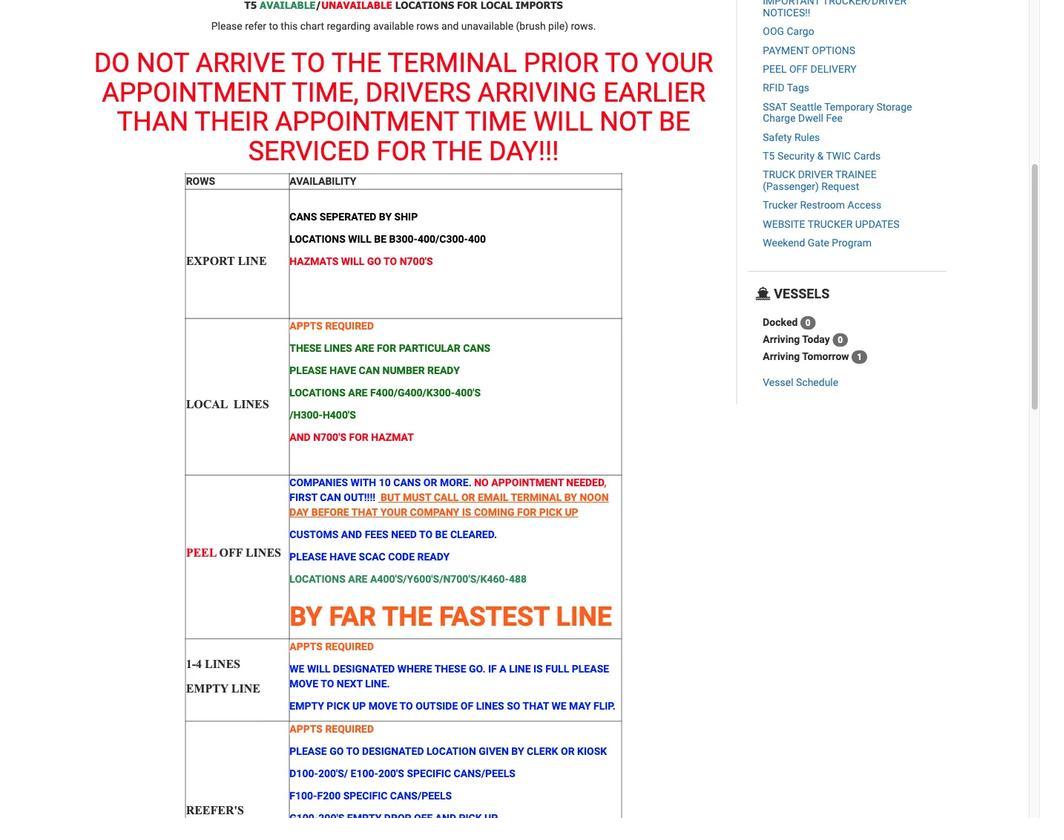 Task type: vqa. For each thing, say whether or not it's contained in the screenshot.
the bottom ARE
yes



Task type: describe. For each thing, give the bounding box(es) containing it.
security
[[778, 150, 815, 162]]

code
[[388, 551, 415, 563]]

to left the outside
[[400, 700, 413, 712]]

of
[[461, 700, 474, 712]]

arrive
[[196, 48, 286, 79]]

locations are a400's/y600's/n700's/k460-488
[[290, 573, 527, 586]]

0 horizontal spatial cans/peels
[[390, 790, 452, 802]]

h400's
[[323, 409, 356, 422]]

have for far
[[330, 551, 356, 563]]

vessels
[[771, 286, 830, 302]]

e100-
[[351, 768, 379, 780]]

safety
[[763, 131, 792, 144]]

1 locations from the top
[[290, 233, 346, 245]]

1 vertical spatial the
[[432, 136, 483, 167]]

0 vertical spatial specific
[[407, 768, 451, 780]]

to right prior
[[605, 48, 639, 79]]

locations are f400/g400/k300-400's
[[290, 387, 481, 399]]

available
[[373, 20, 414, 32]]

line right export
[[238, 255, 267, 268]]

docked
[[763, 316, 798, 329]]

export
[[186, 255, 235, 268]]

your inside do not arrive to the terminal prior to your appointment time, drivers arriving earlier than their appointment time will not be serviced for the day!!!
[[646, 48, 714, 79]]

unavailable
[[462, 20, 514, 32]]

earlier
[[604, 77, 706, 108]]

vessel schedule link
[[763, 376, 839, 389]]

important
[[763, 0, 821, 8]]

be inside do not arrive to the terminal prior to your appointment time, drivers arriving earlier than their appointment time will not be serviced for the day!!!
[[659, 106, 691, 138]]

do not arrive to the terminal prior to your appointment time, drivers arriving earlier than their appointment time will not be serviced for the day!!!
[[94, 48, 714, 167]]

than
[[117, 106, 189, 138]]

cards
[[854, 150, 881, 162]]

dwell
[[799, 112, 824, 125]]

ship image
[[756, 287, 771, 300]]

time,
[[292, 77, 359, 108]]

0 horizontal spatial can
[[320, 492, 341, 504]]

0 vertical spatial pick
[[540, 507, 563, 519]]

0 vertical spatial are
[[355, 343, 374, 355]]

/h300-
[[290, 409, 323, 422]]

10
[[379, 477, 391, 489]]

day!!!
[[489, 136, 559, 167]]

restroom
[[801, 199, 846, 212]]

important trucker/driver notices!! oog cargo payment options peel off delivery rfid tags ssat seattle temporary storage charge dwell fee safety rules t5 security & twic cards truck driver trainee (passenger) request trucker restroom access website trucker updates weekend gate program
[[763, 0, 913, 249]]

cargo
[[787, 26, 815, 38]]

companies
[[290, 477, 348, 489]]

hazmats
[[290, 255, 339, 268]]

scac
[[359, 551, 386, 563]]

regarding
[[327, 20, 371, 32]]

designated inside the we will designated where these go. if a line is full please move to next line.
[[333, 663, 395, 675]]

0 horizontal spatial pick
[[327, 700, 350, 712]]

1 vertical spatial terminal
[[509, 492, 562, 504]]

prior
[[524, 48, 599, 79]]

go.
[[469, 663, 486, 675]]

these inside the we will designated where these go. if a line is full please move to next line.
[[435, 663, 467, 675]]

1 horizontal spatial or
[[462, 492, 476, 504]]

trucker restroom access link
[[763, 199, 882, 212]]

truck
[[763, 169, 796, 181]]

required for local  lines
[[325, 320, 374, 332]]

gate
[[808, 237, 830, 249]]

by inside by noon day before
[[565, 492, 578, 504]]

1-
[[186, 657, 196, 671]]

to down the locations will be b300-400/c300-400
[[384, 255, 397, 268]]

company
[[410, 507, 460, 519]]

to down "chart"
[[292, 48, 326, 79]]

off inside important trucker/driver notices!! oog cargo payment options peel off delivery rfid tags ssat seattle temporary storage charge dwell fee safety rules t5 security & twic cards truck driver trainee (passenger) request trucker restroom access website trucker updates weekend gate program
[[790, 63, 809, 76]]

have for h400's
[[330, 365, 356, 377]]

this
[[281, 20, 298, 32]]

empty for empty line
[[186, 682, 229, 695]]

&
[[818, 150, 824, 162]]

clerk
[[527, 745, 559, 758]]

flip.
[[594, 700, 616, 712]]

2 arriving from the top
[[763, 351, 800, 363]]

(brush
[[516, 20, 546, 32]]

0 horizontal spatial 0
[[806, 318, 811, 328]]

day
[[290, 507, 309, 519]]

f100-f200 specific cans/peels
[[290, 790, 496, 802]]

delivery
[[811, 63, 857, 76]]

terminal inside do not arrive to the terminal prior to your appointment time, drivers arriving earlier than their appointment time will not be serviced for the day!!!
[[388, 48, 517, 79]]

cans seperated by ship
[[290, 211, 418, 223]]

0 horizontal spatial or
[[424, 477, 438, 489]]

oog cargo link
[[763, 26, 815, 38]]

number
[[383, 365, 425, 377]]

2 vertical spatial the
[[382, 601, 433, 632]]

please go to designated location given by clerk or kiosk
[[290, 745, 607, 758]]

1 vertical spatial go
[[330, 745, 344, 758]]

rfid tags link
[[763, 82, 810, 94]]

will for we will designated where these go. if a line is full please move to next line.
[[307, 663, 331, 675]]

particular
[[399, 343, 461, 355]]

ship
[[395, 211, 418, 223]]

vessel
[[763, 376, 794, 389]]

storage
[[877, 101, 913, 113]]

will inside do not arrive to the terminal prior to your appointment time, drivers arriving earlier than their appointment time will not be serviced for the day!!!
[[534, 106, 593, 138]]

1 horizontal spatial that
[[523, 700, 549, 712]]

line.
[[365, 678, 390, 690]]

will for hazmats will go to n700's
[[341, 255, 365, 268]]

with
[[351, 477, 377, 489]]

400/c300-
[[418, 233, 468, 245]]

a
[[500, 663, 507, 675]]

for right coming
[[517, 507, 537, 519]]

0 vertical spatial that
[[352, 507, 378, 519]]

options
[[813, 44, 856, 57]]

vessel schedule
[[763, 376, 839, 389]]

are for far
[[348, 573, 368, 586]]

2 required from the top
[[325, 641, 374, 653]]

appts for local  lines
[[290, 320, 323, 332]]

first can out!!!! but must call or email
[[290, 492, 509, 504]]

needed
[[567, 477, 604, 489]]

these lines are for particular cans
[[290, 343, 491, 355]]

appts required for reefer's
[[290, 723, 374, 735]]

safety rules link
[[763, 131, 821, 144]]

1 vertical spatial 0
[[838, 335, 843, 346]]

temporary
[[825, 101, 874, 113]]

for inside do not arrive to the terminal prior to your appointment time, drivers arriving earlier than their appointment time will not be serviced for the day!!!
[[377, 136, 426, 167]]

0 horizontal spatial your
[[381, 507, 408, 519]]

ready for h400's
[[428, 365, 460, 377]]

by left ship
[[379, 211, 392, 223]]

charge
[[763, 112, 796, 125]]

t5
[[763, 150, 775, 162]]

so
[[507, 700, 521, 712]]

fastest
[[439, 601, 550, 632]]

please for please have can number ready
[[290, 365, 327, 377]]

trainee
[[836, 169, 877, 181]]

call
[[434, 492, 459, 504]]

d100-200's/ e100-200's specific cans/peels
[[290, 768, 516, 780]]

move inside the we will designated where these go. if a line is full please move to next line.
[[290, 678, 319, 690]]

/h300-h400's
[[290, 409, 356, 422]]

1 vertical spatial designated
[[362, 745, 424, 758]]



Task type: locate. For each thing, give the bounding box(es) containing it.
f400/g400/k300-
[[370, 387, 455, 399]]

n700's down /h300-h400's
[[313, 432, 347, 444]]

1 vertical spatial cans
[[463, 343, 491, 355]]

2 vertical spatial are
[[348, 573, 368, 586]]

1 horizontal spatial pick
[[540, 507, 563, 519]]

0 vertical spatial not
[[137, 48, 189, 79]]

or
[[424, 477, 438, 489], [462, 492, 476, 504], [561, 745, 575, 758]]

reefer's
[[186, 804, 244, 817]]

arriving up "vessel"
[[763, 351, 800, 363]]

will down far
[[307, 663, 331, 675]]

please right full
[[572, 663, 610, 675]]

1 vertical spatial appts
[[290, 641, 323, 653]]

please up d100-
[[290, 745, 327, 758]]

required
[[325, 320, 374, 332], [325, 641, 374, 653], [325, 723, 374, 735]]

required down far
[[325, 641, 374, 653]]

0 vertical spatial n700's
[[400, 255, 433, 268]]

the left day!!!
[[432, 136, 483, 167]]

go
[[367, 255, 382, 268], [330, 745, 344, 758]]

trucker
[[763, 199, 798, 212]]

1 horizontal spatial specific
[[407, 768, 451, 780]]

serviced
[[249, 136, 370, 167]]

and left fees
[[341, 529, 362, 541]]

1 appts required from the top
[[290, 320, 374, 332]]

designated
[[333, 663, 395, 675], [362, 745, 424, 758]]

0 vertical spatial required
[[325, 320, 374, 332]]

these left go.
[[435, 663, 467, 675]]

1 vertical spatial empty
[[290, 700, 324, 712]]

1 have from the top
[[330, 365, 356, 377]]

0 vertical spatial arriving
[[763, 333, 800, 346]]

1 horizontal spatial be
[[435, 529, 448, 541]]

and n700's for hazmat
[[290, 432, 414, 444]]

empty for empty pick up move to outside of lines so that we may flip.
[[290, 700, 324, 712]]

payment
[[763, 44, 810, 57]]

weekend gate program link
[[763, 237, 872, 249]]

go down the locations will be b300-400/c300-400
[[367, 255, 382, 268]]

rules
[[795, 131, 821, 144]]

1 vertical spatial we
[[552, 700, 567, 712]]

ssat seattle temporary storage charge dwell fee link
[[763, 101, 913, 125]]

1 horizontal spatial is
[[534, 663, 543, 675]]

required down next
[[325, 723, 374, 735]]

locations up /h300-h400's
[[290, 387, 346, 399]]

hazmat
[[371, 432, 414, 444]]

can up locations are f400/g400/k300-400's
[[359, 365, 380, 377]]

4
[[196, 657, 202, 671]]

1 vertical spatial not
[[600, 106, 653, 138]]

have up h400's
[[330, 365, 356, 377]]

1 vertical spatial ready
[[418, 551, 450, 563]]

0 horizontal spatial up
[[353, 700, 366, 712]]

arriving
[[763, 333, 800, 346], [763, 351, 800, 363]]

0 vertical spatial be
[[659, 106, 691, 138]]

1 horizontal spatial not
[[600, 106, 653, 138]]

have left scac
[[330, 551, 356, 563]]

3 appts from the top
[[290, 723, 323, 735]]

specific down e100-
[[344, 790, 388, 802]]

400
[[468, 233, 486, 245]]

hazmats will go to n700's
[[290, 255, 433, 268]]

move down line.
[[369, 700, 398, 712]]

0 horizontal spatial n700's
[[313, 432, 347, 444]]

by far the fastest line
[[290, 601, 613, 632]]

important trucker/driver notices!! link
[[763, 0, 907, 19]]

and down "/h300-"
[[290, 432, 311, 444]]

1 horizontal spatial n700's
[[400, 255, 433, 268]]

oog
[[763, 26, 785, 38]]

or up that your company is coming for pick up
[[462, 492, 476, 504]]

rfid
[[763, 82, 785, 94]]

1 vertical spatial peel
[[186, 547, 217, 560]]

empty down 1-4 lines
[[186, 682, 229, 695]]

by right given
[[512, 745, 525, 758]]

are down please have scac code ready
[[348, 573, 368, 586]]

1 horizontal spatial can
[[359, 365, 380, 377]]

go up 200's/
[[330, 745, 344, 758]]

appts required up 200's/
[[290, 723, 374, 735]]

1 horizontal spatial cans/peels
[[454, 768, 516, 780]]

1 horizontal spatial these
[[435, 663, 467, 675]]

0 vertical spatial we
[[290, 663, 305, 675]]

1 vertical spatial up
[[353, 700, 366, 712]]

by down needed
[[565, 492, 578, 504]]

1 vertical spatial or
[[462, 492, 476, 504]]

up down next
[[353, 700, 366, 712]]

will down prior
[[534, 106, 593, 138]]

refer
[[245, 20, 267, 32]]

0 vertical spatial cans
[[290, 211, 317, 223]]

access
[[848, 199, 882, 212]]

1 vertical spatial required
[[325, 641, 374, 653]]

is left full
[[534, 663, 543, 675]]

line down 1-4 lines
[[231, 682, 261, 695]]

0 vertical spatial appts required
[[290, 320, 374, 332]]

2 have from the top
[[330, 551, 356, 563]]

1 horizontal spatial off
[[790, 63, 809, 76]]

are
[[355, 343, 374, 355], [348, 387, 368, 399], [348, 573, 368, 586]]

2 vertical spatial appts
[[290, 723, 323, 735]]

terminal up coming
[[509, 492, 562, 504]]

to left next
[[321, 678, 334, 690]]

2 horizontal spatial or
[[561, 745, 575, 758]]

locations for by
[[290, 573, 346, 586]]

truck driver trainee (passenger) request link
[[763, 169, 877, 193]]

designated up "200's"
[[362, 745, 424, 758]]

the down locations are a400's/y600's/n700's/k460-488
[[382, 601, 433, 632]]

fees
[[365, 529, 389, 541]]

to inside the we will designated where these go. if a line is full please move to next line.
[[321, 678, 334, 690]]

cans up the 400's
[[463, 343, 491, 355]]

location
[[427, 745, 476, 758]]

please refer to this chart regarding available rows and unavailable (brush pile) rows.
[[211, 20, 596, 32]]

3 required from the top
[[325, 723, 374, 735]]

payment options link
[[763, 44, 856, 57]]

3 appts required from the top
[[290, 723, 374, 735]]

appts required up please have can number ready
[[290, 320, 374, 332]]

1 horizontal spatial we
[[552, 700, 567, 712]]

0 vertical spatial 0
[[806, 318, 811, 328]]

1 horizontal spatial 0
[[838, 335, 843, 346]]

peel off lines
[[186, 547, 281, 560]]

please for please have scac code ready
[[290, 551, 327, 563]]

today
[[803, 333, 831, 346]]

required up these lines are for particular cans
[[325, 320, 374, 332]]

n700's down b300-
[[400, 255, 433, 268]]

will up hazmats will go to n700's
[[348, 233, 372, 245]]

move left next
[[290, 678, 319, 690]]

request
[[822, 180, 860, 193]]

0 horizontal spatial go
[[330, 745, 344, 758]]

program
[[832, 237, 872, 249]]

pick right coming
[[540, 507, 563, 519]]

0 horizontal spatial these
[[290, 343, 322, 355]]

to up e100-
[[346, 745, 360, 758]]

0 vertical spatial and
[[290, 432, 311, 444]]

ready
[[428, 365, 460, 377], [418, 551, 450, 563]]

export line
[[186, 255, 267, 268]]

1 vertical spatial are
[[348, 387, 368, 399]]

0 horizontal spatial not
[[137, 48, 189, 79]]

pick
[[540, 507, 563, 519], [327, 700, 350, 712]]

1 vertical spatial pick
[[327, 700, 350, 712]]

more.
[[440, 477, 472, 489]]

0 up tomorrow
[[838, 335, 843, 346]]

cleared.
[[451, 529, 497, 541]]

time
[[465, 106, 527, 138]]

locations for /h300-
[[290, 387, 346, 399]]

not
[[137, 48, 189, 79], [600, 106, 653, 138]]

1 horizontal spatial your
[[646, 48, 714, 79]]

0 vertical spatial locations
[[290, 233, 346, 245]]

1 vertical spatial be
[[374, 233, 387, 245]]

weekend
[[763, 237, 806, 249]]

please down the customs
[[290, 551, 327, 563]]

but
[[381, 492, 400, 504]]

cans up first can out!!!! but must call or email
[[394, 477, 421, 489]]

1 vertical spatial move
[[369, 700, 398, 712]]

please up "/h300-"
[[290, 365, 327, 377]]

specific down please go to designated location given by clerk or kiosk
[[407, 768, 451, 780]]

pick down next
[[327, 700, 350, 712]]

0 horizontal spatial is
[[462, 507, 472, 519]]

0 vertical spatial move
[[290, 678, 319, 690]]

0 vertical spatial or
[[424, 477, 438, 489]]

appts for reefer's
[[290, 723, 323, 735]]

0 vertical spatial the
[[332, 48, 382, 79]]

1 vertical spatial and
[[341, 529, 362, 541]]

0 horizontal spatial we
[[290, 663, 305, 675]]

we inside the we will designated where these go. if a line is full please move to next line.
[[290, 663, 305, 675]]

0 up today
[[806, 318, 811, 328]]

website trucker updates link
[[763, 218, 900, 230]]

1 arriving from the top
[[763, 333, 800, 346]]

that down out!!!!
[[352, 507, 378, 519]]

up
[[565, 507, 579, 519], [353, 700, 366, 712]]

appts required down far
[[290, 641, 374, 653]]

1 required from the top
[[325, 320, 374, 332]]

2 vertical spatial or
[[561, 745, 575, 758]]

required for reefer's
[[325, 723, 374, 735]]

1 vertical spatial specific
[[344, 790, 388, 802]]

2 appts required from the top
[[290, 641, 374, 653]]

2 vertical spatial locations
[[290, 573, 346, 586]]

tomorrow
[[803, 351, 850, 363]]

0 horizontal spatial that
[[352, 507, 378, 519]]

terminal down "and"
[[388, 48, 517, 79]]

peel off delivery link
[[763, 63, 857, 76]]

and
[[442, 20, 459, 32]]

0 vertical spatial peel
[[763, 63, 787, 76]]

2 vertical spatial required
[[325, 723, 374, 735]]

we
[[290, 663, 305, 675], [552, 700, 567, 712]]

please inside the we will designated where these go. if a line is full please move to next line.
[[572, 663, 610, 675]]

for down drivers
[[377, 136, 426, 167]]

200's/
[[318, 768, 348, 780]]

up down needed
[[565, 507, 579, 519]]

the down regarding
[[332, 48, 382, 79]]

0 vertical spatial appts
[[290, 320, 323, 332]]

will inside the we will designated where these go. if a line is full please move to next line.
[[307, 663, 331, 675]]

given
[[479, 745, 509, 758]]

a400's/y600's/n700's/k460-
[[370, 573, 509, 586]]

0 vertical spatial is
[[462, 507, 472, 519]]

these up "/h300-"
[[290, 343, 322, 355]]

designated up line.
[[333, 663, 395, 675]]

0 vertical spatial designated
[[333, 663, 395, 675]]

are down please have can number ready
[[348, 387, 368, 399]]

1 horizontal spatial go
[[367, 255, 382, 268]]

cans/peels down given
[[454, 768, 516, 780]]

1 appts from the top
[[290, 320, 323, 332]]

,
[[604, 477, 607, 489]]

locations down the customs
[[290, 573, 346, 586]]

appts required for local  lines
[[290, 320, 374, 332]]

0 vertical spatial have
[[330, 365, 356, 377]]

1 horizontal spatial cans
[[394, 477, 421, 489]]

or left kiosk
[[561, 745, 575, 758]]

specific
[[407, 768, 451, 780], [344, 790, 388, 802]]

cans/peels down d100-200's/ e100-200's specific cans/peels
[[390, 790, 452, 802]]

0 horizontal spatial off
[[219, 547, 243, 560]]

0 vertical spatial these
[[290, 343, 322, 355]]

0 vertical spatial cans/peels
[[454, 768, 516, 780]]

0 horizontal spatial specific
[[344, 790, 388, 802]]

0 vertical spatial off
[[790, 63, 809, 76]]

arriving down the docked
[[763, 333, 800, 346]]

0
[[806, 318, 811, 328], [838, 335, 843, 346]]

1 vertical spatial cans/peels
[[390, 790, 452, 802]]

will right hazmats
[[341, 255, 365, 268]]

locations will be b300-400/c300-400
[[290, 233, 486, 245]]

empty up d100-
[[290, 700, 324, 712]]

ready down particular
[[428, 365, 460, 377]]

3 locations from the top
[[290, 573, 346, 586]]

please for please go to designated location given by clerk or kiosk
[[290, 745, 327, 758]]

locations up hazmats
[[290, 233, 346, 245]]

tags
[[788, 82, 810, 94]]

is up cleared.
[[462, 507, 472, 519]]

will for locations will be b300-400/c300-400
[[348, 233, 372, 245]]

line right a
[[509, 663, 531, 675]]

0 vertical spatial empty
[[186, 682, 229, 695]]

to
[[269, 20, 278, 32]]

1 vertical spatial is
[[534, 663, 543, 675]]

0 horizontal spatial peel
[[186, 547, 217, 560]]

please have scac code ready
[[290, 551, 450, 563]]

is inside the we will designated where these go. if a line is full please move to next line.
[[534, 663, 543, 675]]

email
[[478, 492, 509, 504]]

1
[[858, 352, 863, 363]]

before
[[312, 507, 349, 519]]

that right 'so'
[[523, 700, 549, 712]]

line up full
[[556, 601, 613, 632]]

first
[[290, 492, 318, 504]]

1 horizontal spatial and
[[341, 529, 362, 541]]

2 horizontal spatial cans
[[463, 343, 491, 355]]

by noon day before
[[290, 492, 609, 519]]

1-4 lines
[[186, 657, 241, 671]]

0 vertical spatial ready
[[428, 365, 460, 377]]

or up must
[[424, 477, 438, 489]]

drivers
[[366, 77, 471, 108]]

please
[[290, 365, 327, 377], [290, 551, 327, 563], [572, 663, 610, 675], [290, 745, 327, 758]]

schedule
[[797, 376, 839, 389]]

2 locations from the top
[[290, 387, 346, 399]]

1 horizontal spatial up
[[565, 507, 579, 519]]

for down h400's
[[349, 432, 369, 444]]

by left far
[[290, 601, 323, 632]]

1 vertical spatial appts required
[[290, 641, 374, 653]]

2 vertical spatial appts required
[[290, 723, 374, 735]]

1 vertical spatial these
[[435, 663, 467, 675]]

can up before
[[320, 492, 341, 504]]

are up please have can number ready
[[355, 343, 374, 355]]

next
[[337, 678, 363, 690]]

0 vertical spatial up
[[565, 507, 579, 519]]

0 horizontal spatial move
[[290, 678, 319, 690]]

1 vertical spatial have
[[330, 551, 356, 563]]

2 vertical spatial cans
[[394, 477, 421, 489]]

line inside the we will designated where these go. if a line is full please move to next line.
[[509, 663, 531, 675]]

are for h400's
[[348, 387, 368, 399]]

2 appts from the top
[[290, 641, 323, 653]]

cans down availability
[[290, 211, 317, 223]]

ready for far
[[418, 551, 450, 563]]

to right need
[[419, 529, 433, 541]]

0 horizontal spatial and
[[290, 432, 311, 444]]

1 horizontal spatial move
[[369, 700, 398, 712]]

for up please have can number ready
[[377, 343, 397, 355]]

2 vertical spatial be
[[435, 529, 448, 541]]

peel
[[763, 63, 787, 76], [186, 547, 217, 560]]

ready up a400's/y600's/n700's/k460- on the bottom
[[418, 551, 450, 563]]

empty pick up move to outside of lines so that we may flip.
[[290, 700, 616, 712]]

1 vertical spatial can
[[320, 492, 341, 504]]

1 vertical spatial your
[[381, 507, 408, 519]]

noon
[[580, 492, 609, 504]]

where
[[398, 663, 433, 675]]

200's
[[379, 768, 405, 780]]

peel inside important trucker/driver notices!! oog cargo payment options peel off delivery rfid tags ssat seattle temporary storage charge dwell fee safety rules t5 security & twic cards truck driver trainee (passenger) request trucker restroom access website trucker updates weekend gate program
[[763, 63, 787, 76]]

docked 0 arriving today 0 arriving tomorrow 1
[[763, 316, 863, 363]]

full
[[546, 663, 570, 675]]



